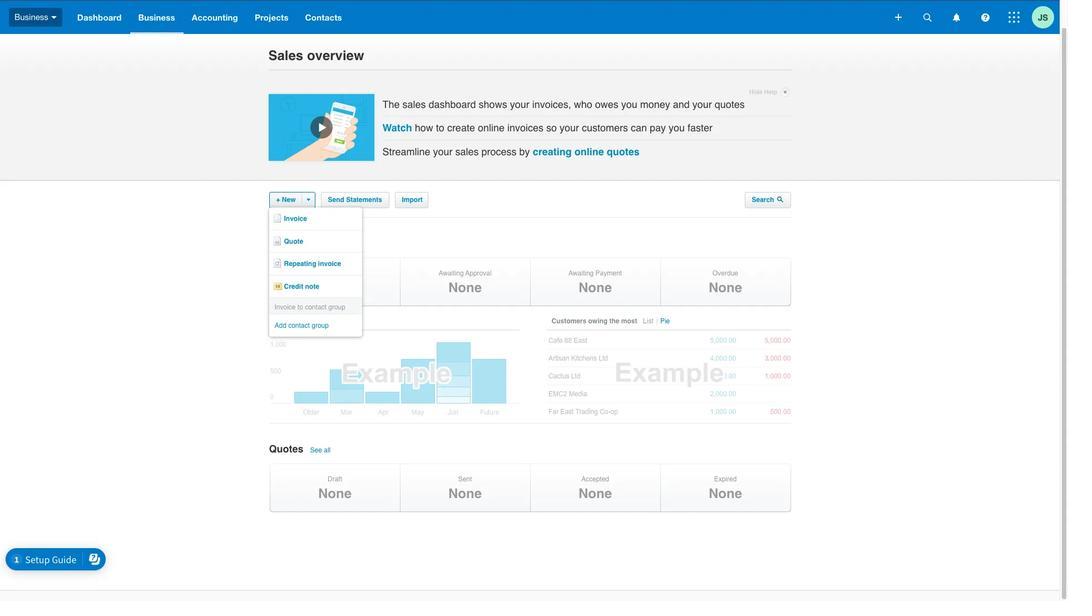 Task type: vqa. For each thing, say whether or not it's contained in the screenshot.
the leftmost the Bill
no



Task type: locate. For each thing, give the bounding box(es) containing it.
search image
[[777, 196, 784, 203]]

0 horizontal spatial awaiting
[[439, 269, 464, 277]]

awaiting inside awaiting approval none
[[439, 269, 464, 277]]

faster
[[688, 122, 713, 134]]

sales down 'create'
[[456, 146, 479, 157]]

0 vertical spatial invoice
[[284, 215, 307, 223]]

awaiting inside awaiting payment none
[[569, 269, 594, 277]]

watch how to create online invoices so your customers can pay you faster
[[383, 122, 713, 134]]

draft none down all
[[318, 475, 352, 501]]

awaiting payment none
[[569, 269, 622, 296]]

2 draft from the top
[[328, 475, 342, 483]]

2 awaiting from the left
[[569, 269, 594, 277]]

business inside navigation
[[138, 12, 175, 22]]

1 vertical spatial online
[[575, 146, 604, 157]]

1 horizontal spatial quotes
[[715, 98, 745, 110]]

invoices
[[508, 122, 544, 134]]

dashboard
[[429, 98, 476, 110]]

0 vertical spatial draft none
[[318, 269, 352, 296]]

svg image
[[1009, 12, 1020, 23], [924, 13, 932, 21], [982, 13, 990, 21], [896, 14, 902, 21], [51, 16, 57, 19]]

quotes see all
[[269, 443, 331, 455]]

import link
[[395, 192, 428, 208]]

0 horizontal spatial business button
[[0, 1, 69, 34]]

navigation
[[69, 1, 888, 34]]

1 vertical spatial draft
[[328, 475, 342, 483]]

streamline your sales process by creating online quotes
[[383, 146, 640, 157]]

coming
[[298, 317, 321, 325]]

to up money coming in
[[298, 303, 303, 311]]

draft
[[328, 269, 342, 277], [328, 475, 342, 483]]

0 horizontal spatial sales
[[403, 98, 426, 110]]

your
[[510, 98, 530, 110], [693, 98, 712, 110], [560, 122, 579, 134], [433, 146, 453, 157]]

none down invoice
[[318, 280, 352, 296]]

quotes down can
[[607, 146, 640, 157]]

owes
[[595, 98, 619, 110]]

awaiting left payment
[[569, 269, 594, 277]]

process
[[482, 146, 517, 157]]

invoice
[[284, 215, 307, 223], [275, 303, 296, 311]]

awaiting
[[439, 269, 464, 277], [569, 269, 594, 277]]

online
[[478, 122, 505, 134], [575, 146, 604, 157]]

draft none down invoice
[[318, 269, 352, 296]]

accepted
[[582, 475, 609, 483]]

streamline
[[383, 146, 431, 157]]

1 vertical spatial you
[[669, 122, 685, 134]]

pie
[[661, 317, 670, 325]]

contacts button
[[297, 1, 351, 34]]

sales
[[269, 48, 303, 64]]

1 draft none from the top
[[318, 269, 352, 296]]

draft none
[[318, 269, 352, 296], [318, 475, 352, 501]]

quote
[[284, 238, 303, 245]]

2 draft none from the top
[[318, 475, 352, 501]]

1 vertical spatial quotes
[[607, 146, 640, 157]]

your down 'create'
[[433, 146, 453, 157]]

0 vertical spatial to
[[436, 122, 445, 134]]

1 awaiting from the left
[[439, 269, 464, 277]]

credit note
[[284, 282, 319, 290]]

repeating invoice
[[284, 260, 341, 268]]

contacts
[[305, 12, 342, 22]]

draft for approval
[[328, 269, 342, 277]]

list
[[643, 317, 654, 325]]

draft none for none
[[318, 475, 352, 501]]

0 vertical spatial sales
[[403, 98, 426, 110]]

see
[[310, 446, 322, 454]]

watch
[[383, 122, 412, 134]]

approval
[[466, 269, 492, 277]]

sales
[[403, 98, 426, 110], [456, 146, 479, 157]]

none down approval
[[449, 280, 482, 296]]

payment
[[596, 269, 622, 277]]

the
[[610, 317, 620, 325]]

1 horizontal spatial business button
[[130, 1, 184, 34]]

quotes
[[269, 443, 304, 455]]

accounting
[[192, 12, 238, 22]]

0 vertical spatial you
[[622, 98, 638, 110]]

awaiting left approval
[[439, 269, 464, 277]]

online down customers
[[575, 146, 604, 157]]

1 horizontal spatial business
[[138, 12, 175, 22]]

add
[[275, 322, 287, 330]]

none down payment
[[579, 280, 612, 296]]

invoice up money
[[275, 303, 296, 311]]

accepted none
[[579, 475, 612, 501]]

send
[[328, 196, 344, 204]]

online down shows
[[478, 122, 505, 134]]

1 horizontal spatial online
[[575, 146, 604, 157]]

draft down invoice
[[328, 269, 342, 277]]

add contact group
[[275, 322, 329, 330]]

none down expired
[[709, 486, 742, 501]]

0 horizontal spatial you
[[622, 98, 638, 110]]

most
[[622, 317, 638, 325]]

your right so
[[560, 122, 579, 134]]

credit note link
[[269, 275, 362, 298]]

none down sent at the left bottom of page
[[449, 486, 482, 501]]

0 vertical spatial quotes
[[715, 98, 745, 110]]

+ new link
[[269, 192, 315, 208]]

your right and
[[693, 98, 712, 110]]

0 vertical spatial contact
[[305, 303, 327, 311]]

none inside awaiting approval none
[[449, 280, 482, 296]]

to
[[436, 122, 445, 134], [298, 303, 303, 311]]

0 vertical spatial draft
[[328, 269, 342, 277]]

0 horizontal spatial to
[[298, 303, 303, 311]]

you right pay
[[669, 122, 685, 134]]

quotes left hide help link
[[715, 98, 745, 110]]

you
[[622, 98, 638, 110], [669, 122, 685, 134]]

1 draft from the top
[[328, 269, 342, 277]]

1 vertical spatial invoice
[[275, 303, 296, 311]]

overdue none
[[709, 269, 742, 296]]

the sales dashboard shows your invoices, who owes you money and your quotes
[[383, 98, 745, 110]]

1 business button from the left
[[0, 1, 69, 34]]

1 horizontal spatial awaiting
[[569, 269, 594, 277]]

1 vertical spatial sales
[[456, 146, 479, 157]]

quote link
[[269, 230, 362, 253]]

sales right the on the left top of the page
[[403, 98, 426, 110]]

draft for none
[[328, 475, 342, 483]]

+ new
[[276, 196, 296, 204]]

none inside awaiting payment none
[[579, 280, 612, 296]]

draft down all
[[328, 475, 342, 483]]

business button
[[0, 1, 69, 34], [130, 1, 184, 34]]

none down 'overdue'
[[709, 280, 742, 296]]

0 horizontal spatial online
[[478, 122, 505, 134]]

creating online quotes link
[[533, 146, 640, 157]]

1 vertical spatial group
[[312, 322, 329, 330]]

how
[[415, 122, 434, 134]]

invoice down + new "link"
[[284, 215, 307, 223]]

0 vertical spatial online
[[478, 122, 505, 134]]

to right how
[[436, 122, 445, 134]]

1 vertical spatial draft none
[[318, 475, 352, 501]]

you right owes
[[622, 98, 638, 110]]

so
[[547, 122, 557, 134]]

awaiting for awaiting approval none
[[439, 269, 464, 277]]

js button
[[1032, 1, 1060, 34]]

money coming in
[[275, 317, 329, 325]]



Task type: describe. For each thing, give the bounding box(es) containing it.
projects button
[[247, 1, 297, 34]]

invoice link
[[269, 208, 362, 230]]

note
[[305, 282, 319, 290]]

watch link
[[383, 122, 412, 134]]

see all link
[[309, 446, 334, 454]]

invoice
[[318, 260, 341, 268]]

who
[[574, 98, 593, 110]]

import
[[402, 196, 423, 204]]

invoices
[[269, 237, 309, 249]]

send statements link
[[321, 192, 389, 208]]

draft none for approval
[[318, 269, 352, 296]]

money
[[275, 317, 296, 325]]

money
[[640, 98, 671, 110]]

add contact group link
[[269, 315, 362, 337]]

and
[[673, 98, 690, 110]]

pie link
[[659, 317, 673, 325]]

0 horizontal spatial quotes
[[607, 146, 640, 157]]

js
[[1039, 12, 1049, 22]]

0 horizontal spatial business
[[14, 12, 48, 22]]

expired
[[714, 475, 737, 483]]

repeating
[[284, 260, 316, 268]]

+
[[276, 196, 280, 204]]

overdue
[[713, 269, 739, 277]]

the
[[383, 98, 400, 110]]

create
[[447, 122, 475, 134]]

customers owing the most
[[552, 317, 639, 325]]

help
[[765, 88, 778, 96]]

list link
[[642, 317, 658, 325]]

invoice to contact group
[[275, 303, 346, 311]]

statements
[[346, 196, 382, 204]]

send statements
[[328, 196, 382, 204]]

dashboard
[[77, 12, 122, 22]]

new
[[282, 196, 296, 204]]

dashboard link
[[69, 1, 130, 34]]

expired none
[[709, 475, 742, 501]]

navigation containing dashboard
[[69, 1, 888, 34]]

1 vertical spatial contact
[[288, 322, 310, 330]]

sent
[[458, 475, 472, 483]]

owing
[[589, 317, 608, 325]]

1 vertical spatial to
[[298, 303, 303, 311]]

hide help
[[750, 88, 778, 96]]

0 vertical spatial group
[[329, 303, 346, 311]]

invoices,
[[532, 98, 571, 110]]

your up invoices
[[510, 98, 530, 110]]

shows
[[479, 98, 507, 110]]

invoice for invoice
[[284, 215, 307, 223]]

awaiting for awaiting payment none
[[569, 269, 594, 277]]

hide
[[750, 88, 763, 96]]

1 horizontal spatial sales
[[456, 146, 479, 157]]

projects
[[255, 12, 289, 22]]

can
[[631, 122, 647, 134]]

sent none
[[449, 475, 482, 501]]

2 business button from the left
[[130, 1, 184, 34]]

1 horizontal spatial to
[[436, 122, 445, 134]]

accounting button
[[184, 1, 247, 34]]

overview
[[307, 48, 364, 64]]

awaiting approval none
[[439, 269, 492, 296]]

in
[[323, 317, 329, 325]]

1 horizontal spatial you
[[669, 122, 685, 134]]

creating
[[533, 146, 572, 157]]

by
[[520, 146, 530, 157]]

sales overview
[[269, 48, 364, 64]]

search link
[[745, 192, 791, 208]]

none down all
[[318, 486, 352, 501]]

svg image
[[953, 13, 960, 21]]

repeating invoice link
[[269, 253, 362, 275]]

pay
[[650, 122, 666, 134]]

all
[[324, 446, 331, 454]]

none down "accepted"
[[579, 486, 612, 501]]

credit
[[284, 282, 303, 290]]

search
[[752, 196, 776, 204]]

hide help link
[[750, 86, 790, 99]]

customers
[[582, 122, 628, 134]]

customers
[[552, 317, 587, 325]]

invoice for invoice to contact group
[[275, 303, 296, 311]]



